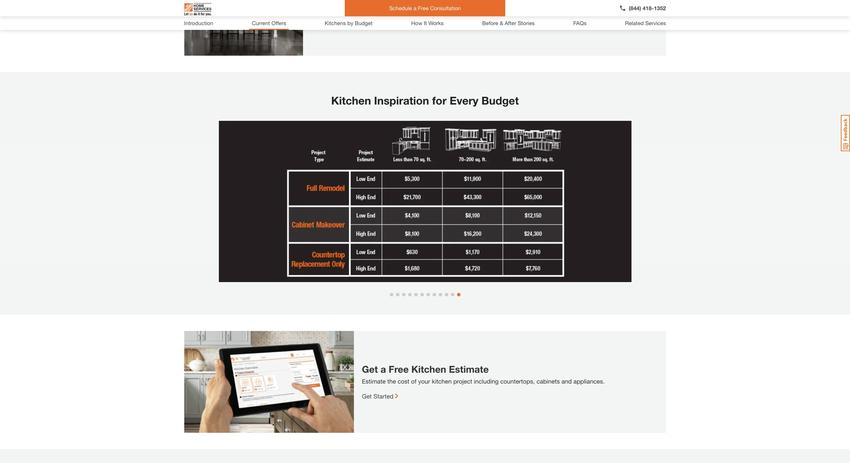 Task type: vqa. For each thing, say whether or not it's contained in the screenshot.
free associated with Kitchen
yes



Task type: describe. For each thing, give the bounding box(es) containing it.
works
[[429, 20, 444, 26]]

of
[[411, 377, 417, 385]]

get started
[[362, 392, 394, 400]]

started
[[374, 392, 394, 400]]

stories
[[518, 20, 535, 26]]

related
[[625, 20, 644, 26]]

schedule a free consultation button
[[345, 0, 506, 16]]

countertops,
[[500, 377, 535, 385]]

faqs
[[574, 20, 587, 26]]

kitchens
[[325, 20, 346, 26]]

how
[[411, 20, 422, 26]]

current offers
[[252, 20, 286, 26]]

after
[[505, 20, 516, 26]]

how it works
[[411, 20, 444, 26]]

now through 12/10.
[[311, 0, 365, 8]]

a for get
[[381, 364, 386, 375]]

1 vertical spatial kitchen
[[412, 364, 446, 375]]

kitchen estimator banner images; orange kitchen icon image
[[184, 331, 354, 433]]

current
[[252, 20, 270, 26]]

get a free kitchen estimate
[[362, 364, 489, 375]]

a shining modern kitchen featuring grey cabinets and classic decor; orange cabinet icon image
[[184, 0, 303, 56]]

0 horizontal spatial budget
[[355, 20, 373, 26]]

more details
[[311, 15, 345, 23]]

feedback link image
[[841, 115, 850, 151]]

kitchens by budget
[[325, 20, 373, 26]]

including
[[474, 377, 499, 385]]

cost
[[398, 377, 410, 385]]

consultation
[[430, 5, 461, 11]]

kitchen
[[432, 377, 452, 385]]

(844)
[[629, 5, 641, 11]]

418-
[[643, 5, 654, 11]]

more
[[311, 15, 325, 23]]

free for kitchen
[[389, 364, 409, 375]]

project
[[453, 377, 472, 385]]



Task type: locate. For each thing, give the bounding box(es) containing it.
estimate up get started
[[362, 377, 386, 385]]

related services
[[625, 20, 666, 26]]

1 horizontal spatial free
[[418, 5, 429, 11]]

get for get started
[[362, 392, 372, 400]]

empty shell kitchen remodel cost desktop image
[[219, 121, 632, 282]]

a right 'schedule'
[[414, 5, 417, 11]]

1 vertical spatial get
[[362, 392, 372, 400]]

and
[[562, 377, 572, 385]]

0 horizontal spatial a
[[381, 364, 386, 375]]

get
[[362, 364, 378, 375], [362, 392, 372, 400]]

1 horizontal spatial budget
[[482, 94, 519, 107]]

a for schedule
[[414, 5, 417, 11]]

cabinets
[[537, 377, 560, 385]]

through
[[325, 0, 346, 8]]

1 vertical spatial estimate
[[362, 377, 386, 385]]

1 vertical spatial budget
[[482, 94, 519, 107]]

1 horizontal spatial kitchen
[[412, 364, 446, 375]]

&
[[500, 20, 503, 26]]

kitchen inspiration for every budget
[[331, 94, 519, 107]]

free up the it
[[418, 5, 429, 11]]

a inside button
[[414, 5, 417, 11]]

estimate up project
[[449, 364, 489, 375]]

get up get started
[[362, 364, 378, 375]]

schedule a free consultation
[[389, 5, 461, 11]]

get started link
[[362, 392, 398, 400]]

get left started
[[362, 392, 372, 400]]

every
[[450, 94, 479, 107]]

1 get from the top
[[362, 364, 378, 375]]

12/10.
[[348, 0, 365, 8]]

1 vertical spatial a
[[381, 364, 386, 375]]

introduction
[[184, 20, 213, 26]]

services
[[645, 20, 666, 26]]

1 vertical spatial free
[[389, 364, 409, 375]]

the
[[387, 377, 396, 385]]

0 vertical spatial budget
[[355, 20, 373, 26]]

free for consultation
[[418, 5, 429, 11]]

1 horizontal spatial estimate
[[449, 364, 489, 375]]

offers
[[272, 20, 286, 26]]

estimate the cost of your kitchen project including countertops, cabinets and appliances.
[[362, 377, 605, 385]]

0 horizontal spatial free
[[389, 364, 409, 375]]

0 vertical spatial a
[[414, 5, 417, 11]]

1352
[[654, 5, 666, 11]]

a up started
[[381, 364, 386, 375]]

inspiration
[[374, 94, 429, 107]]

0 vertical spatial estimate
[[449, 364, 489, 375]]

by
[[348, 20, 353, 26]]

estimate
[[449, 364, 489, 375], [362, 377, 386, 385]]

before & after stories
[[482, 20, 535, 26]]

free up 'cost'
[[389, 364, 409, 375]]

(844) 418-1352
[[629, 5, 666, 11]]

(844) 418-1352 link
[[620, 4, 666, 12]]

free
[[418, 5, 429, 11], [389, 364, 409, 375]]

appliances.
[[574, 377, 605, 385]]

1 horizontal spatial a
[[414, 5, 417, 11]]

0 horizontal spatial kitchen
[[331, 94, 371, 107]]

now
[[311, 0, 324, 8]]

your
[[418, 377, 430, 385]]

a
[[414, 5, 417, 11], [381, 364, 386, 375]]

0 vertical spatial free
[[418, 5, 429, 11]]

schedule
[[389, 5, 412, 11]]

for
[[432, 94, 447, 107]]

free inside button
[[418, 5, 429, 11]]

0 horizontal spatial estimate
[[362, 377, 386, 385]]

kitchen
[[331, 94, 371, 107], [412, 364, 446, 375]]

before
[[482, 20, 498, 26]]

details
[[327, 15, 345, 23]]

get for get a free kitchen estimate
[[362, 364, 378, 375]]

2 get from the top
[[362, 392, 372, 400]]

budget
[[355, 20, 373, 26], [482, 94, 519, 107]]

do it for you logo image
[[184, 0, 211, 19]]

more details link
[[311, 15, 345, 23]]

it
[[424, 20, 427, 26]]

0 vertical spatial kitchen
[[331, 94, 371, 107]]

0 vertical spatial get
[[362, 364, 378, 375]]



